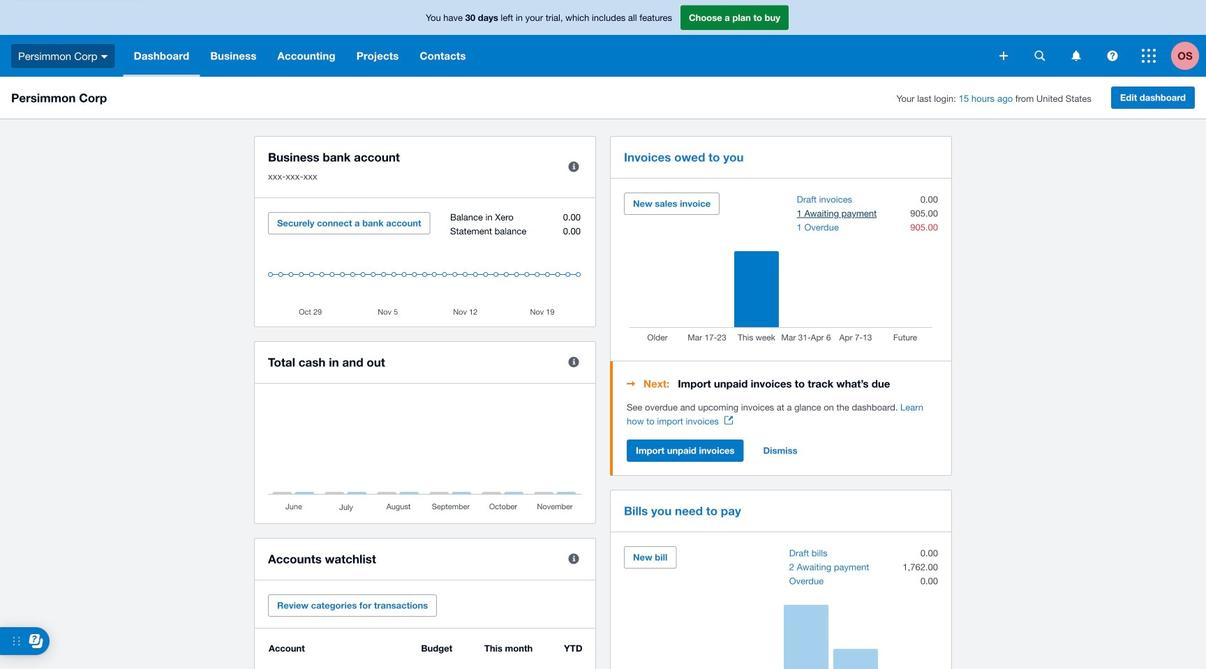 Task type: locate. For each thing, give the bounding box(es) containing it.
svg image
[[1142, 49, 1156, 63], [1072, 51, 1081, 61], [1000, 52, 1008, 60], [101, 55, 108, 58]]

0 horizontal spatial svg image
[[1035, 51, 1046, 61]]

1 svg image from the left
[[1035, 51, 1046, 61]]

2 svg image from the left
[[1108, 51, 1118, 61]]

1 horizontal spatial svg image
[[1108, 51, 1118, 61]]

empty state bank feed widget with a tooltip explaining the feature. includes a 'securely connect a bank account' button and a data-less flat line graph marking four weekly dates, indicating future account balance tracking. image
[[268, 212, 582, 316]]

banner
[[0, 0, 1207, 77]]

heading
[[627, 376, 938, 392]]

empty state of the accounts watchlist widget, featuring a 'review categories for transactions' button and a data-less table with headings 'account,' 'budget,' 'this month,' and 'ytd.' image
[[268, 643, 582, 670]]

svg image
[[1035, 51, 1046, 61], [1108, 51, 1118, 61]]

panel body document
[[627, 401, 938, 429], [627, 401, 938, 429]]

opens in a new tab image
[[725, 417, 733, 425]]



Task type: vqa. For each thing, say whether or not it's contained in the screenshot.
Panel body document
yes



Task type: describe. For each thing, give the bounding box(es) containing it.
empty state widget for the total cash in and out feature, displaying a column graph summarising bank transaction data as total money in versus total money out across all connected bank accounts, enabling a visual comparison of the two amounts. image
[[268, 398, 582, 513]]



